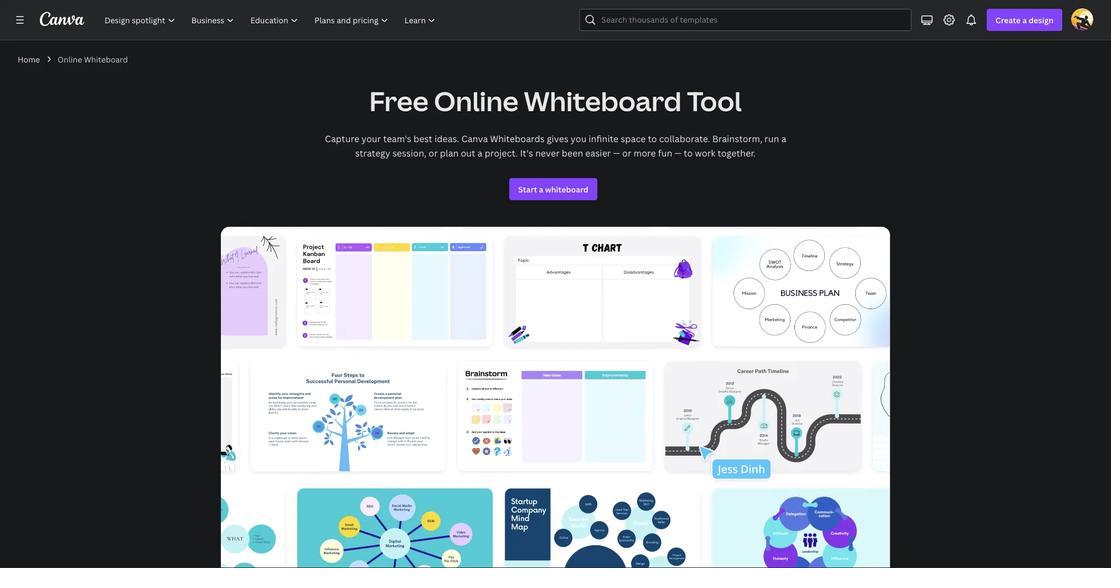Task type: vqa. For each thing, say whether or not it's contained in the screenshot.
rightmost TRY
no



Task type: locate. For each thing, give the bounding box(es) containing it.
your
[[362, 133, 381, 145]]

home
[[18, 54, 40, 64]]

a left design on the right top of page
[[1023, 15, 1027, 25]]

start
[[518, 184, 537, 195]]

to
[[648, 133, 657, 145], [684, 147, 693, 159]]

top level navigation element
[[97, 9, 445, 31]]

— right fun
[[675, 147, 682, 159]]

0 horizontal spatial to
[[648, 133, 657, 145]]

whiteboard
[[84, 54, 128, 64], [524, 82, 682, 119]]

team's
[[383, 133, 411, 145]]

1 or from the left
[[429, 147, 438, 159]]

create a design button
[[987, 9, 1062, 31]]

0 vertical spatial whiteboard
[[84, 54, 128, 64]]

2 — from the left
[[675, 147, 682, 159]]

gives
[[547, 133, 569, 145]]

a right the run
[[781, 133, 786, 145]]

or
[[429, 147, 438, 159], [622, 147, 631, 159]]

free online whiteboard tool
[[369, 82, 742, 119]]

None search field
[[579, 9, 912, 31]]

to up more
[[648, 133, 657, 145]]

—
[[613, 147, 620, 159], [675, 147, 682, 159]]

0 horizontal spatial online
[[58, 54, 82, 64]]

or down space
[[622, 147, 631, 159]]

start a whiteboard link
[[509, 178, 597, 200]]

1 horizontal spatial whiteboard
[[524, 82, 682, 119]]

1 horizontal spatial or
[[622, 147, 631, 159]]

canva
[[461, 133, 488, 145]]

brainstorm,
[[712, 133, 762, 145]]

0 horizontal spatial —
[[613, 147, 620, 159]]

to down collaborate.
[[684, 147, 693, 159]]

online
[[58, 54, 82, 64], [434, 82, 518, 119]]

1 vertical spatial to
[[684, 147, 693, 159]]

a
[[1023, 15, 1027, 25], [781, 133, 786, 145], [478, 147, 483, 159], [539, 184, 543, 195]]

never
[[535, 147, 560, 159]]

0 horizontal spatial or
[[429, 147, 438, 159]]

online right home
[[58, 54, 82, 64]]

1 horizontal spatial —
[[675, 147, 682, 159]]

or left plan at the top left of the page
[[429, 147, 438, 159]]

— right easier
[[613, 147, 620, 159]]

design
[[1029, 15, 1054, 25]]

1 horizontal spatial online
[[434, 82, 518, 119]]

project.
[[485, 147, 518, 159]]

infinite
[[589, 133, 619, 145]]

together.
[[718, 147, 756, 159]]

work
[[695, 147, 716, 159]]

0 vertical spatial to
[[648, 133, 657, 145]]

online up canva on the top left of the page
[[434, 82, 518, 119]]

ideas.
[[435, 133, 459, 145]]

2 or from the left
[[622, 147, 631, 159]]



Task type: describe. For each thing, give the bounding box(es) containing it.
best
[[414, 133, 432, 145]]

1 vertical spatial whiteboard
[[524, 82, 682, 119]]

1 — from the left
[[613, 147, 620, 159]]

create
[[996, 15, 1021, 25]]

ben nelson image
[[1071, 8, 1093, 30]]

plan
[[440, 147, 459, 159]]

1 horizontal spatial to
[[684, 147, 693, 159]]

capture your team's best ideas. canva whiteboards gives you infinite space to collaborate. brainstorm, run a strategy session, or plan out a project. it's never been easier — or more fun — to work together.
[[325, 133, 786, 159]]

been
[[562, 147, 583, 159]]

session,
[[392, 147, 426, 159]]

tool
[[687, 82, 742, 119]]

create a design
[[996, 15, 1054, 25]]

whiteboard
[[545, 184, 588, 195]]

more
[[634, 147, 656, 159]]

collaborate.
[[659, 133, 710, 145]]

start a whiteboard
[[518, 184, 588, 195]]

whiteboards
[[490, 133, 545, 145]]

Search search field
[[601, 9, 904, 30]]

1 vertical spatial online
[[434, 82, 518, 119]]

easier
[[585, 147, 611, 159]]

out
[[461, 147, 475, 159]]

space
[[621, 133, 646, 145]]

capture
[[325, 133, 359, 145]]

strategy
[[355, 147, 390, 159]]

a inside dropdown button
[[1023, 15, 1027, 25]]

you
[[571, 133, 587, 145]]

fun
[[658, 147, 672, 159]]

online whiteboard
[[58, 54, 128, 64]]

0 horizontal spatial whiteboard
[[84, 54, 128, 64]]

home link
[[18, 53, 40, 65]]

a right start
[[539, 184, 543, 195]]

a right the out
[[478, 147, 483, 159]]

0 vertical spatial online
[[58, 54, 82, 64]]

free
[[369, 82, 429, 119]]

it's
[[520, 147, 533, 159]]

run
[[765, 133, 779, 145]]



